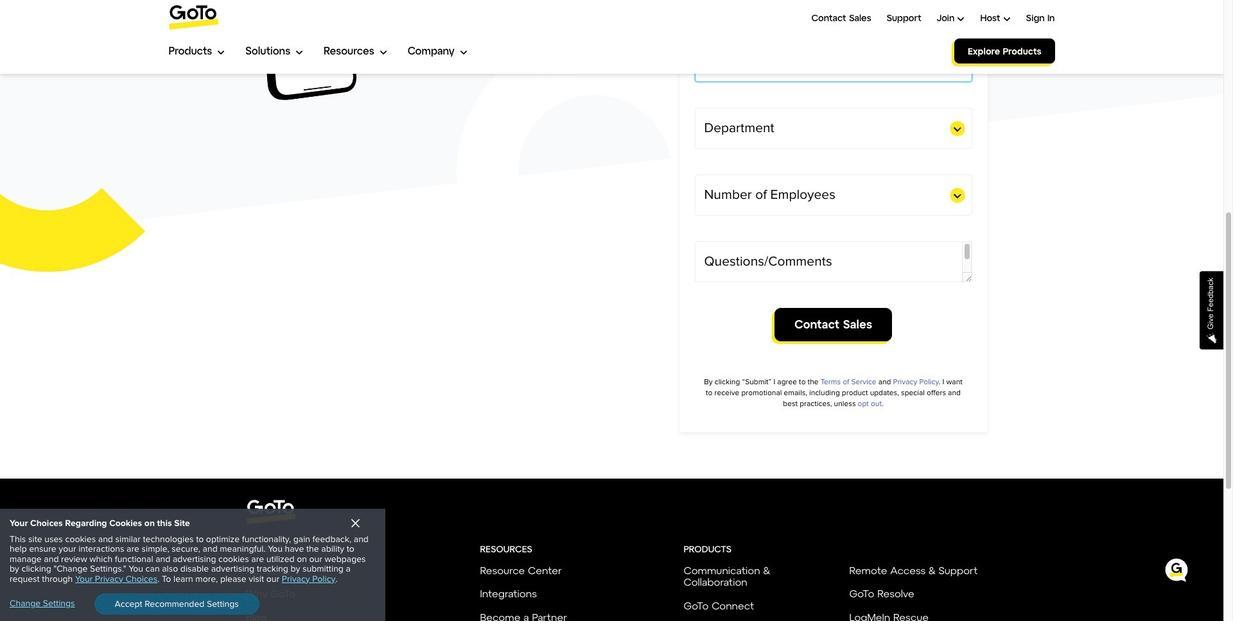 Task type: describe. For each thing, give the bounding box(es) containing it.
close icon image
[[351, 520, 360, 528]]

3 list-1 element from the left
[[684, 545, 732, 555]]

using gotoconnect for video conferencing and phone calls on both mobile and desktop image
[[246, 0, 615, 112]]



Task type: vqa. For each thing, say whether or not it's contained in the screenshot.
text field
yes



Task type: locate. For each thing, give the bounding box(es) containing it.
None submit
[[775, 309, 892, 342]]

list-1 element
[[246, 545, 291, 555], [480, 545, 533, 555], [684, 545, 732, 555]]

1 horizontal spatial list-1 element
[[480, 545, 533, 555]]

None text field
[[695, 41, 972, 82]]

1 list-1 element from the left
[[246, 545, 291, 555]]

2 horizontal spatial list-1 element
[[684, 545, 732, 555]]

0 horizontal spatial list-1 element
[[246, 545, 291, 555]]

None telephone field
[[695, 0, 972, 16]]

2 list-1 element from the left
[[480, 545, 533, 555]]

None text field
[[695, 242, 972, 283]]



